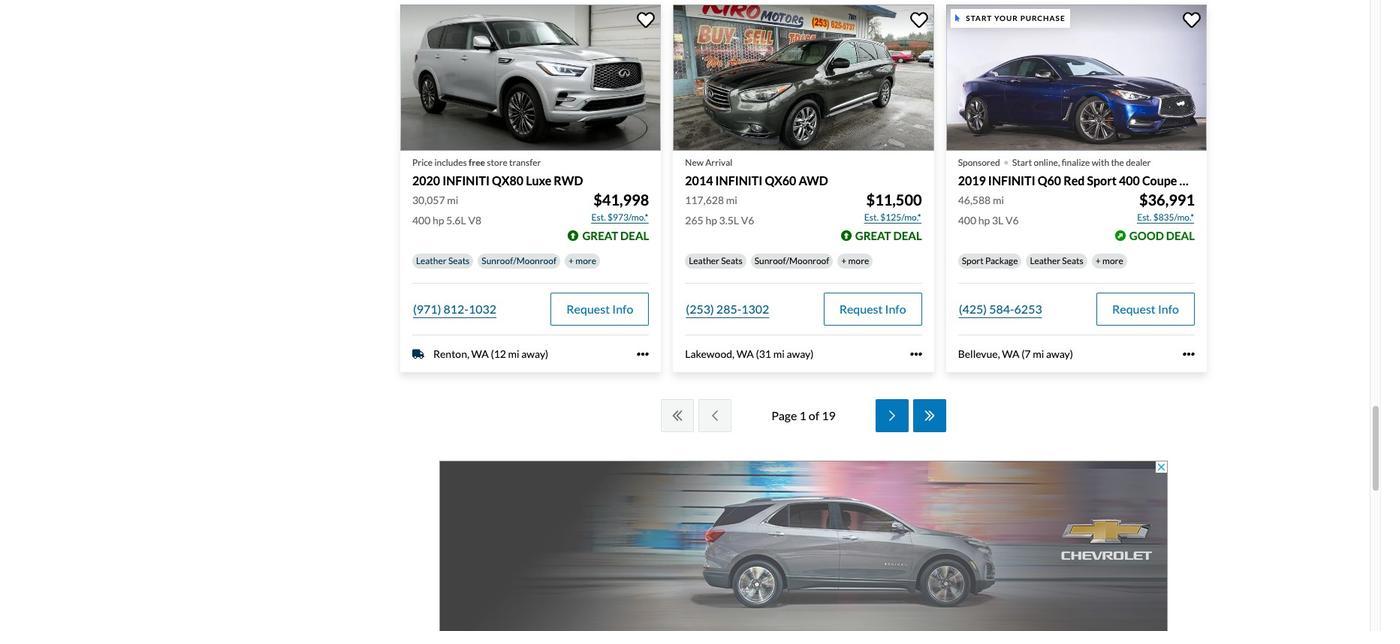 Task type: describe. For each thing, give the bounding box(es) containing it.
leather seats for $41,998
[[416, 256, 470, 267]]

good
[[1129, 229, 1164, 243]]

sport package
[[962, 256, 1018, 267]]

great for $41,998
[[582, 229, 618, 243]]

includes
[[434, 157, 467, 168]]

mi right (12
[[508, 348, 519, 361]]

+ for free
[[569, 256, 574, 267]]

with
[[1092, 157, 1109, 168]]

3l
[[992, 214, 1004, 227]]

q60
[[1038, 174, 1061, 188]]

3 seats from the left
[[1062, 256, 1084, 267]]

(253)
[[686, 302, 714, 316]]

start your purchase
[[966, 13, 1065, 22]]

2014
[[685, 174, 713, 188]]

info for free
[[612, 302, 633, 316]]

(425) 584-6253
[[959, 302, 1042, 316]]

mi inside the 117,628 mi 265 hp 3.5l v6
[[726, 194, 737, 207]]

info for ·
[[1158, 302, 1179, 316]]

sport inside sponsored · start online, finalize with the dealer 2019 infiniti q60 red sport 400 coupe awd
[[1087, 174, 1117, 188]]

rwd
[[554, 174, 583, 188]]

more for ·
[[1103, 256, 1123, 267]]

est. $835/mo.* button
[[1136, 211, 1195, 226]]

(253) 285-1302
[[686, 302, 769, 316]]

renton,
[[433, 348, 469, 361]]

purchase
[[1020, 13, 1065, 22]]

46,588
[[958, 194, 991, 207]]

ellipsis h image
[[637, 349, 649, 361]]

+ more for free
[[569, 256, 596, 267]]

(253) 285-1302 button
[[685, 293, 770, 326]]

1302
[[741, 302, 769, 316]]

wa for arrival
[[736, 348, 754, 361]]

seats for $41,998
[[448, 256, 470, 267]]

wa for ·
[[1002, 348, 1019, 361]]

812-
[[443, 302, 469, 316]]

mi inside 46,588 mi 400 hp 3l v6
[[993, 194, 1004, 207]]

(425) 584-6253 button
[[958, 293, 1043, 326]]

request info for ·
[[1112, 302, 1179, 316]]

2 request info from the left
[[839, 302, 906, 316]]

2 deal from the left
[[893, 229, 922, 243]]

sunroof/moonroof for $41,998
[[482, 256, 557, 267]]

request for ·
[[1112, 302, 1156, 316]]

good deal
[[1129, 229, 1195, 243]]

2019
[[958, 174, 986, 188]]

(7
[[1022, 348, 1031, 361]]

request info button for ·
[[1096, 293, 1195, 326]]

qx80
[[492, 174, 524, 188]]

coupe
[[1142, 174, 1177, 188]]

away) for ·
[[1046, 348, 1073, 361]]

leather for $11,500
[[689, 256, 719, 267]]

400 for ·
[[958, 214, 976, 227]]

chevron double right image
[[922, 410, 937, 422]]

sponsored
[[958, 157, 1000, 168]]

more for free
[[575, 256, 596, 267]]

sunroof/moonroof for $11,500
[[755, 256, 829, 267]]

awd inside sponsored · start online, finalize with the dealer 2019 infiniti q60 red sport 400 coupe awd
[[1179, 174, 1209, 188]]

deal for ·
[[1166, 229, 1195, 243]]

iridium blue 2019 infiniti q60 red sport 400 coupe awd coupe all-wheel drive 7-speed automatic image
[[946, 4, 1207, 151]]

1 wa from the left
[[471, 348, 489, 361]]

advertisement region
[[439, 461, 1168, 632]]

lakewood, wa (31 mi away)
[[685, 348, 814, 361]]

3.5l
[[719, 214, 739, 227]]

v8
[[468, 214, 481, 227]]

green 2014 infiniti qx60 awd suv / crossover all-wheel drive continuously variable transmission image
[[673, 4, 934, 151]]

3 leather seats from the left
[[1030, 256, 1084, 267]]

(971)
[[413, 302, 441, 316]]

chevron left image
[[708, 410, 723, 422]]

19
[[822, 409, 836, 423]]

$835/mo.*
[[1153, 212, 1194, 223]]

$36,991 est. $835/mo.*
[[1137, 191, 1195, 223]]

package
[[985, 256, 1018, 267]]

qx60
[[765, 174, 796, 188]]

est. for free
[[591, 212, 606, 223]]

5.6l
[[446, 214, 466, 227]]

online,
[[1034, 157, 1060, 168]]

new
[[685, 157, 704, 168]]

0 horizontal spatial start
[[966, 13, 992, 22]]

2 + more from the left
[[841, 256, 869, 267]]

bellevue, wa (7 mi away)
[[958, 348, 1073, 361]]

46,588 mi 400 hp 3l v6
[[958, 194, 1019, 227]]

free
[[469, 157, 485, 168]]

est. inside $11,500 est. $125/mo.*
[[864, 212, 879, 223]]

v6 for arrival
[[741, 214, 754, 227]]

117,628 mi 265 hp 3.5l v6
[[685, 194, 754, 227]]

1 vertical spatial sport
[[962, 256, 984, 267]]

price
[[412, 157, 433, 168]]

great for $11,500
[[855, 229, 891, 243]]

away) for arrival
[[787, 348, 814, 361]]

30,057
[[412, 194, 445, 207]]

great deal for $11,500
[[855, 229, 922, 243]]

bellevue,
[[958, 348, 1000, 361]]

dealer
[[1126, 157, 1151, 168]]

transfer
[[509, 157, 541, 168]]

hp for includes
[[433, 214, 444, 227]]

awd inside new arrival 2014 infiniti qx60 awd
[[799, 174, 828, 188]]



Task type: vqa. For each thing, say whether or not it's contained in the screenshot.
Blind Spot Monitoring
no



Task type: locate. For each thing, give the bounding box(es) containing it.
awd
[[799, 174, 828, 188], [1179, 174, 1209, 188]]

1 infiniti from the left
[[443, 174, 490, 188]]

2 leather from the left
[[689, 256, 719, 267]]

awd up the $36,991
[[1179, 174, 1209, 188]]

2 + from the left
[[841, 256, 847, 267]]

of
[[809, 409, 819, 423]]

0 horizontal spatial seats
[[448, 256, 470, 267]]

2 sunroof/moonroof from the left
[[755, 256, 829, 267]]

+ for ·
[[1096, 256, 1101, 267]]

2 horizontal spatial hp
[[978, 214, 990, 227]]

2 horizontal spatial deal
[[1166, 229, 1195, 243]]

est.
[[591, 212, 606, 223], [864, 212, 879, 223], [1137, 212, 1152, 223]]

2 horizontal spatial wa
[[1002, 348, 1019, 361]]

0 horizontal spatial 400
[[412, 214, 431, 227]]

1 horizontal spatial leather seats
[[689, 256, 743, 267]]

400 down dealer
[[1119, 174, 1140, 188]]

mi
[[447, 194, 458, 207], [726, 194, 737, 207], [993, 194, 1004, 207], [508, 348, 519, 361], [773, 348, 785, 361], [1033, 348, 1044, 361]]

hp inside 46,588 mi 400 hp 3l v6
[[978, 214, 990, 227]]

0 horizontal spatial ellipsis h image
[[910, 349, 922, 361]]

2 horizontal spatial infiniti
[[988, 174, 1035, 188]]

request info button for free
[[551, 293, 649, 326]]

2 more from the left
[[848, 256, 869, 267]]

leather seats down 5.6l at top left
[[416, 256, 470, 267]]

infiniti down free
[[443, 174, 490, 188]]

2 request info button from the left
[[824, 293, 922, 326]]

2 horizontal spatial seats
[[1062, 256, 1084, 267]]

infiniti down sponsored at the top of page
[[988, 174, 1035, 188]]

great deal down est. $125/mo.* button
[[855, 229, 922, 243]]

1
[[799, 409, 806, 423]]

2 horizontal spatial request
[[1112, 302, 1156, 316]]

400 down 46,588
[[958, 214, 976, 227]]

1 horizontal spatial start
[[1012, 157, 1032, 168]]

v6 right 3l on the top right
[[1006, 214, 1019, 227]]

deal down $835/mo.*
[[1166, 229, 1195, 243]]

more
[[575, 256, 596, 267], [848, 256, 869, 267], [1103, 256, 1123, 267]]

sponsored · start online, finalize with the dealer 2019 infiniti q60 red sport 400 coupe awd
[[958, 147, 1209, 188]]

great down est. $973/mo.* button
[[582, 229, 618, 243]]

great
[[582, 229, 618, 243], [855, 229, 891, 243]]

infiniti
[[443, 174, 490, 188], [715, 174, 763, 188], [988, 174, 1035, 188]]

1 leather from the left
[[416, 256, 447, 267]]

deal for free
[[620, 229, 649, 243]]

3 request info from the left
[[1112, 302, 1179, 316]]

1 horizontal spatial request
[[839, 302, 883, 316]]

1 horizontal spatial 400
[[958, 214, 976, 227]]

finalize
[[1062, 157, 1090, 168]]

3 hp from the left
[[978, 214, 990, 227]]

1 horizontal spatial leather
[[689, 256, 719, 267]]

mi up the 3.5l
[[726, 194, 737, 207]]

leather seats right package
[[1030, 256, 1084, 267]]

1 horizontal spatial ellipsis h image
[[1183, 349, 1195, 361]]

mi right (31
[[773, 348, 785, 361]]

2 horizontal spatial request info button
[[1096, 293, 1195, 326]]

1 ellipsis h image from the left
[[910, 349, 922, 361]]

2 ellipsis h image from the left
[[1183, 349, 1195, 361]]

mi inside '30,057 mi 400 hp 5.6l v8'
[[447, 194, 458, 207]]

1 great from the left
[[582, 229, 618, 243]]

285-
[[716, 302, 741, 316]]

2 horizontal spatial + more
[[1096, 256, 1123, 267]]

mi right (7
[[1033, 348, 1044, 361]]

0 horizontal spatial away)
[[521, 348, 548, 361]]

v6
[[741, 214, 754, 227], [1006, 214, 1019, 227]]

seats right package
[[1062, 256, 1084, 267]]

1 horizontal spatial deal
[[893, 229, 922, 243]]

renton, wa (12 mi away)
[[433, 348, 548, 361]]

mi up 3l on the top right
[[993, 194, 1004, 207]]

hp for arrival
[[705, 214, 717, 227]]

3 est. from the left
[[1137, 212, 1152, 223]]

265
[[685, 214, 703, 227]]

deal down $973/mo.*
[[620, 229, 649, 243]]

hp inside the 117,628 mi 265 hp 3.5l v6
[[705, 214, 717, 227]]

store
[[487, 157, 508, 168]]

0 horizontal spatial sunroof/moonroof
[[482, 256, 557, 267]]

start right mouse pointer image
[[966, 13, 992, 22]]

infiniti inside new arrival 2014 infiniti qx60 awd
[[715, 174, 763, 188]]

request
[[567, 302, 610, 316], [839, 302, 883, 316], [1112, 302, 1156, 316]]

mouse pointer image
[[955, 15, 960, 22]]

1 leather seats from the left
[[416, 256, 470, 267]]

great deal
[[582, 229, 649, 243], [855, 229, 922, 243]]

sunroof/moonroof up 1302
[[755, 256, 829, 267]]

chevron right image
[[884, 410, 900, 422]]

1 horizontal spatial great
[[855, 229, 891, 243]]

price includes free store transfer 2020 infiniti qx80 luxe rwd
[[412, 157, 583, 188]]

1 horizontal spatial v6
[[1006, 214, 1019, 227]]

2 seats from the left
[[721, 256, 743, 267]]

2 horizontal spatial 400
[[1119, 174, 1140, 188]]

v6 inside 46,588 mi 400 hp 3l v6
[[1006, 214, 1019, 227]]

sport left package
[[962, 256, 984, 267]]

0 horizontal spatial request info button
[[551, 293, 649, 326]]

awd right qx60 at the right
[[799, 174, 828, 188]]

30,057 mi 400 hp 5.6l v8
[[412, 194, 481, 227]]

hp
[[433, 214, 444, 227], [705, 214, 717, 227], [978, 214, 990, 227]]

sunroof/moonroof up 1032
[[482, 256, 557, 267]]

1 request info from the left
[[567, 302, 633, 316]]

est. down $11,500
[[864, 212, 879, 223]]

est. $125/mo.* button
[[864, 211, 922, 226]]

ellipsis h image for ·
[[1183, 349, 1195, 361]]

hp left 3l on the top right
[[978, 214, 990, 227]]

1 + more from the left
[[569, 256, 596, 267]]

1 + from the left
[[569, 256, 574, 267]]

leather down 5.6l at top left
[[416, 256, 447, 267]]

1 horizontal spatial + more
[[841, 256, 869, 267]]

1 deal from the left
[[620, 229, 649, 243]]

400 inside '30,057 mi 400 hp 5.6l v8'
[[412, 214, 431, 227]]

0 horizontal spatial leather seats
[[416, 256, 470, 267]]

(31
[[756, 348, 771, 361]]

v6 inside the 117,628 mi 265 hp 3.5l v6
[[741, 214, 754, 227]]

1 horizontal spatial est.
[[864, 212, 879, 223]]

new arrival 2014 infiniti qx60 awd
[[685, 157, 828, 188]]

lakewood,
[[685, 348, 734, 361]]

0 horizontal spatial awd
[[799, 174, 828, 188]]

wa left (31
[[736, 348, 754, 361]]

3 info from the left
[[1158, 302, 1179, 316]]

(12
[[491, 348, 506, 361]]

leather right package
[[1030, 256, 1060, 267]]

2 info from the left
[[885, 302, 906, 316]]

wa left (7
[[1002, 348, 1019, 361]]

2 horizontal spatial leather
[[1030, 256, 1060, 267]]

deal down $125/mo.*
[[893, 229, 922, 243]]

0 horizontal spatial v6
[[741, 214, 754, 227]]

1 away) from the left
[[521, 348, 548, 361]]

0 horizontal spatial request info
[[567, 302, 633, 316]]

1 horizontal spatial hp
[[705, 214, 717, 227]]

3 deal from the left
[[1166, 229, 1195, 243]]

·
[[1003, 147, 1009, 174]]

0 horizontal spatial infiniti
[[443, 174, 490, 188]]

2 horizontal spatial +
[[1096, 256, 1101, 267]]

2 infiniti from the left
[[715, 174, 763, 188]]

$973/mo.*
[[608, 212, 648, 223]]

truck image
[[412, 348, 424, 360]]

leather seats
[[416, 256, 470, 267], [689, 256, 743, 267], [1030, 256, 1084, 267]]

400
[[1119, 174, 1140, 188], [412, 214, 431, 227], [958, 214, 976, 227]]

1 sunroof/moonroof from the left
[[482, 256, 557, 267]]

luxe
[[526, 174, 551, 188]]

ellipsis h image
[[910, 349, 922, 361], [1183, 349, 1195, 361]]

1032
[[469, 302, 496, 316]]

$41,998 est. $973/mo.*
[[591, 191, 649, 223]]

seats down the 3.5l
[[721, 256, 743, 267]]

0 horizontal spatial sport
[[962, 256, 984, 267]]

2 horizontal spatial request info
[[1112, 302, 1179, 316]]

leather
[[416, 256, 447, 267], [689, 256, 719, 267], [1030, 256, 1060, 267]]

infiniti inside sponsored · start online, finalize with the dealer 2019 infiniti q60 red sport 400 coupe awd
[[988, 174, 1035, 188]]

seats
[[448, 256, 470, 267], [721, 256, 743, 267], [1062, 256, 1084, 267]]

wa left (12
[[471, 348, 489, 361]]

request for free
[[567, 302, 610, 316]]

away) right (12
[[521, 348, 548, 361]]

away) right (31
[[787, 348, 814, 361]]

1 request from the left
[[567, 302, 610, 316]]

2 horizontal spatial away)
[[1046, 348, 1073, 361]]

page
[[772, 409, 797, 423]]

400 inside sponsored · start online, finalize with the dealer 2019 infiniti q60 red sport 400 coupe awd
[[1119, 174, 1140, 188]]

1 v6 from the left
[[741, 214, 754, 227]]

(971) 812-1032 button
[[412, 293, 497, 326]]

great deal for $41,998
[[582, 229, 649, 243]]

0 vertical spatial start
[[966, 13, 992, 22]]

(971) 812-1032
[[413, 302, 496, 316]]

2 v6 from the left
[[1006, 214, 1019, 227]]

est. down $41,998
[[591, 212, 606, 223]]

1 horizontal spatial request info
[[839, 302, 906, 316]]

the
[[1111, 157, 1124, 168]]

sport
[[1087, 174, 1117, 188], [962, 256, 984, 267]]

0 horizontal spatial deal
[[620, 229, 649, 243]]

1 awd from the left
[[799, 174, 828, 188]]

2 horizontal spatial leather seats
[[1030, 256, 1084, 267]]

1 vertical spatial start
[[1012, 157, 1032, 168]]

deal
[[620, 229, 649, 243], [893, 229, 922, 243], [1166, 229, 1195, 243]]

2 away) from the left
[[787, 348, 814, 361]]

3 wa from the left
[[1002, 348, 1019, 361]]

0 horizontal spatial +
[[569, 256, 574, 267]]

leather for $41,998
[[416, 256, 447, 267]]

start inside sponsored · start online, finalize with the dealer 2019 infiniti q60 red sport 400 coupe awd
[[1012, 157, 1032, 168]]

away) right (7
[[1046, 348, 1073, 361]]

2 horizontal spatial info
[[1158, 302, 1179, 316]]

1 horizontal spatial info
[[885, 302, 906, 316]]

1 great deal from the left
[[582, 229, 649, 243]]

+
[[569, 256, 574, 267], [841, 256, 847, 267], [1096, 256, 1101, 267]]

0 horizontal spatial great
[[582, 229, 618, 243]]

2 horizontal spatial est.
[[1137, 212, 1152, 223]]

2 leather seats from the left
[[689, 256, 743, 267]]

1 horizontal spatial +
[[841, 256, 847, 267]]

584-
[[989, 302, 1014, 316]]

hp inside '30,057 mi 400 hp 5.6l v8'
[[433, 214, 444, 227]]

2020
[[412, 174, 440, 188]]

400 inside 46,588 mi 400 hp 3l v6
[[958, 214, 976, 227]]

1 info from the left
[[612, 302, 633, 316]]

3 more from the left
[[1103, 256, 1123, 267]]

request info for free
[[567, 302, 633, 316]]

1 horizontal spatial great deal
[[855, 229, 922, 243]]

v6 for ·
[[1006, 214, 1019, 227]]

117,628
[[685, 194, 724, 207]]

your
[[994, 13, 1018, 22]]

hp for ·
[[978, 214, 990, 227]]

hp left 5.6l at top left
[[433, 214, 444, 227]]

2 request from the left
[[839, 302, 883, 316]]

2 horizontal spatial more
[[1103, 256, 1123, 267]]

1 horizontal spatial more
[[848, 256, 869, 267]]

leather seats for $11,500
[[689, 256, 743, 267]]

400 for free
[[412, 214, 431, 227]]

1 horizontal spatial sunroof/moonroof
[[755, 256, 829, 267]]

3 leather from the left
[[1030, 256, 1060, 267]]

1 horizontal spatial sport
[[1087, 174, 1117, 188]]

0 vertical spatial sport
[[1087, 174, 1117, 188]]

+ more for ·
[[1096, 256, 1123, 267]]

$41,998
[[593, 191, 649, 209]]

1 horizontal spatial infiniti
[[715, 174, 763, 188]]

400 down 30,057
[[412, 214, 431, 227]]

wa
[[471, 348, 489, 361], [736, 348, 754, 361], [1002, 348, 1019, 361]]

est. for ·
[[1137, 212, 1152, 223]]

0 horizontal spatial request
[[567, 302, 610, 316]]

3 request from the left
[[1112, 302, 1156, 316]]

start
[[966, 13, 992, 22], [1012, 157, 1032, 168]]

page 1 of 19
[[772, 409, 836, 423]]

hp right 265
[[705, 214, 717, 227]]

0 horizontal spatial wa
[[471, 348, 489, 361]]

est. up the good
[[1137, 212, 1152, 223]]

3 infiniti from the left
[[988, 174, 1035, 188]]

1 horizontal spatial seats
[[721, 256, 743, 267]]

2 great deal from the left
[[855, 229, 922, 243]]

est. inside the $36,991 est. $835/mo.*
[[1137, 212, 1152, 223]]

$11,500 est. $125/mo.*
[[864, 191, 922, 223]]

1 horizontal spatial away)
[[787, 348, 814, 361]]

est. inside $41,998 est. $973/mo.*
[[591, 212, 606, 223]]

leather seats down the 3.5l
[[689, 256, 743, 267]]

1 seats from the left
[[448, 256, 470, 267]]

0 horizontal spatial info
[[612, 302, 633, 316]]

silver 2020 infiniti qx80 luxe rwd suv / crossover rear-wheel drive automatic image
[[400, 4, 661, 151]]

0 horizontal spatial + more
[[569, 256, 596, 267]]

6253
[[1014, 302, 1042, 316]]

0 horizontal spatial est.
[[591, 212, 606, 223]]

mi up 5.6l at top left
[[447, 194, 458, 207]]

info
[[612, 302, 633, 316], [885, 302, 906, 316], [1158, 302, 1179, 316]]

1 horizontal spatial request info button
[[824, 293, 922, 326]]

3 + from the left
[[1096, 256, 1101, 267]]

3 away) from the left
[[1046, 348, 1073, 361]]

red
[[1064, 174, 1085, 188]]

sunroof/moonroof
[[482, 256, 557, 267], [755, 256, 829, 267]]

1 horizontal spatial wa
[[736, 348, 754, 361]]

3 request info button from the left
[[1096, 293, 1195, 326]]

arrival
[[705, 157, 733, 168]]

1 est. from the left
[[591, 212, 606, 223]]

infiniti inside price includes free store transfer 2020 infiniti qx80 luxe rwd
[[443, 174, 490, 188]]

0 horizontal spatial leather
[[416, 256, 447, 267]]

0 horizontal spatial great deal
[[582, 229, 649, 243]]

2 hp from the left
[[705, 214, 717, 227]]

seats for $11,500
[[721, 256, 743, 267]]

1 hp from the left
[[433, 214, 444, 227]]

request info
[[567, 302, 633, 316], [839, 302, 906, 316], [1112, 302, 1179, 316]]

(425)
[[959, 302, 987, 316]]

start right ·
[[1012, 157, 1032, 168]]

chevron double left image
[[670, 410, 685, 422]]

0 horizontal spatial hp
[[433, 214, 444, 227]]

$125/mo.*
[[880, 212, 921, 223]]

ellipsis h image for arrival
[[910, 349, 922, 361]]

sport down with
[[1087, 174, 1117, 188]]

seats down 5.6l at top left
[[448, 256, 470, 267]]

2 great from the left
[[855, 229, 891, 243]]

leather down 265
[[689, 256, 719, 267]]

1 request info button from the left
[[551, 293, 649, 326]]

0 horizontal spatial more
[[575, 256, 596, 267]]

est. $973/mo.* button
[[591, 211, 649, 226]]

$11,500
[[866, 191, 922, 209]]

great deal down est. $973/mo.* button
[[582, 229, 649, 243]]

$36,991
[[1139, 191, 1195, 209]]

v6 right the 3.5l
[[741, 214, 754, 227]]

2 est. from the left
[[864, 212, 879, 223]]

2 wa from the left
[[736, 348, 754, 361]]

2 awd from the left
[[1179, 174, 1209, 188]]

1 horizontal spatial awd
[[1179, 174, 1209, 188]]

1 more from the left
[[575, 256, 596, 267]]

great down est. $125/mo.* button
[[855, 229, 891, 243]]

infiniti down arrival
[[715, 174, 763, 188]]

3 + more from the left
[[1096, 256, 1123, 267]]



